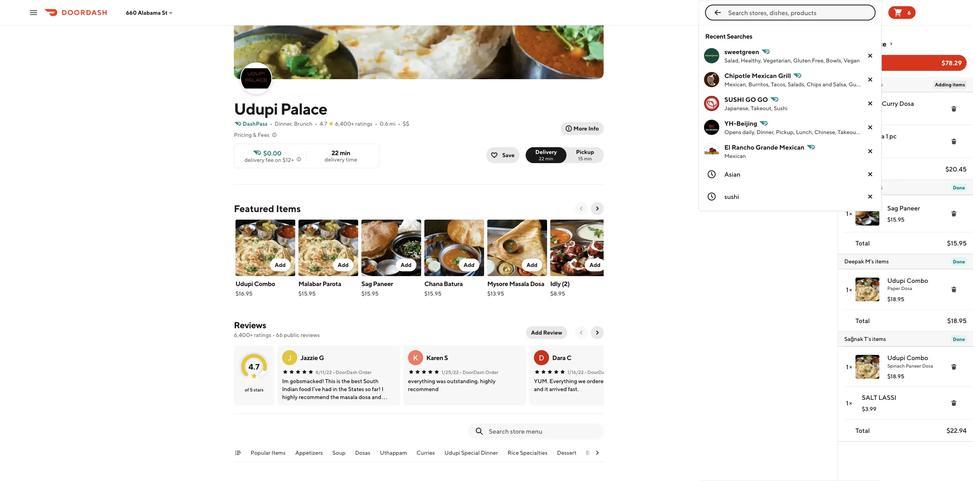 Task type: vqa. For each thing, say whether or not it's contained in the screenshot.
1st GO from the left
yes



Task type: describe. For each thing, give the bounding box(es) containing it.
paratha
[[862, 132, 885, 140]]

house
[[862, 100, 881, 107]]

scroll menu navigation right image
[[594, 450, 601, 457]]

$13.95
[[487, 291, 504, 297]]

idly
[[550, 280, 561, 288]]

curries button
[[417, 450, 435, 462]]

recent
[[705, 32, 726, 40]]

660
[[126, 9, 137, 16]]

chipotle mexican grill
[[724, 72, 791, 80]]

jazzie g
[[300, 354, 324, 362]]

total for $22.94
[[856, 427, 870, 435]]

mysore masala dosa image
[[487, 220, 547, 277]]

• doordash order for d
[[585, 370, 623, 375]]

add button for batura
[[459, 259, 479, 272]]

dessert
[[557, 450, 577, 457]]

$18.95 for udupi combo spinach paneer dosa
[[887, 374, 904, 380]]

d
[[539, 354, 544, 362]]

min for delivery
[[545, 156, 553, 161]]

add button for combo
[[270, 259, 291, 272]]

0 horizontal spatial sag paneer image
[[361, 220, 421, 277]]

daily,
[[743, 129, 756, 135]]

searches
[[727, 32, 752, 40]]

1 delete recent search result image from the top
[[867, 53, 874, 59]]

dosa inside udupi combo paper dosa
[[901, 286, 912, 292]]

el rancho grande mexican
[[724, 144, 804, 151]]

david
[[844, 184, 859, 191]]

special
[[461, 450, 480, 457]]

0 vertical spatial 4.7
[[320, 121, 327, 127]]

featured items heading
[[234, 202, 301, 215]]

• right the 1/16/22
[[585, 370, 587, 375]]

items for $15.95
[[869, 184, 883, 191]]

udupi palace link
[[844, 39, 967, 49]]

0 vertical spatial mexican
[[752, 72, 777, 80]]

fee
[[266, 157, 274, 163]]

sag paneer $15.95
[[361, 280, 393, 297]]

× for $15.95
[[849, 210, 852, 218]]

1 for spinach paneer dosa
[[846, 364, 849, 371]]

claire p's items
[[844, 81, 883, 88]]

order methods option group
[[526, 147, 604, 163]]

1 horizontal spatial 6,400+
[[335, 121, 354, 127]]

curry
[[882, 100, 898, 107]]

sushi
[[774, 105, 788, 112]]

$15.95 for sag paneer
[[361, 291, 379, 297]]

list box containing recent searches
[[699, 26, 928, 212]]

660 alabama st
[[126, 9, 168, 16]]

chana batura image
[[424, 220, 484, 277]]

items right adding
[[953, 82, 965, 87]]

add for masala
[[527, 262, 538, 269]]

free,
[[812, 57, 825, 64]]

info
[[588, 125, 599, 132]]

total for $18.95
[[856, 317, 870, 325]]

1 horizontal spatial takeout,
[[838, 129, 860, 135]]

alabama
[[138, 9, 161, 16]]

reviews
[[301, 332, 320, 339]]

g
[[319, 354, 324, 362]]

delivery fee on $12+
[[244, 157, 294, 163]]

total for $20.45
[[856, 165, 870, 173]]

dara c
[[552, 354, 571, 362]]

pickup 15 min
[[576, 149, 594, 161]]

batura
[[444, 280, 463, 288]]

udupi combo spinach paneer dosa
[[887, 354, 933, 369]]

malabar
[[298, 280, 321, 288]]

parota
[[323, 280, 341, 288]]

3 done from the top
[[953, 337, 965, 342]]

sushi
[[724, 193, 739, 201]]

2 go from the left
[[757, 96, 768, 103]]

salt lassi
[[862, 394, 896, 402]]

yh-beijing
[[724, 120, 757, 127]]

k
[[413, 354, 418, 362]]

items right p's
[[869, 81, 883, 88]]

$16.95
[[236, 291, 253, 297]]

0 horizontal spatial dinner,
[[275, 121, 293, 127]]

karen
[[426, 354, 443, 362]]

order for d
[[610, 370, 623, 375]]

8/11/22
[[316, 370, 332, 375]]

dinner, brunch
[[275, 121, 312, 127]]

order for k
[[485, 370, 498, 375]]

remove salt lassi from order image
[[951, 400, 957, 407]]

udupi for paper
[[887, 277, 905, 285]]

paratha 1 pc
[[862, 132, 897, 140]]

p's
[[861, 81, 868, 88]]

remove udupi combo from order image
[[951, 364, 957, 371]]

delivery
[[535, 149, 557, 155]]

items for $18.95
[[875, 258, 889, 265]]

dosa inside mysore masala dosa $13.95
[[530, 280, 544, 288]]

ratings inside reviews 6,400+ ratings • 66 public reviews
[[254, 332, 271, 339]]

jazzie
[[300, 354, 318, 362]]

0.6 mi • $$
[[380, 121, 409, 127]]

pickup,
[[776, 129, 795, 135]]

66
[[276, 332, 283, 339]]

udupi combo image for udupi combo paper dosa
[[856, 278, 879, 302]]

0.6
[[380, 121, 388, 127]]

j
[[288, 354, 292, 362]]

malabar parota $15.95
[[298, 280, 341, 297]]

chipotle mexican grill link
[[699, 68, 881, 92]]

dosa right curry
[[899, 100, 914, 107]]

appetizers button
[[295, 450, 323, 462]]

0 horizontal spatial mexican
[[724, 153, 746, 159]]

idly (2) image
[[550, 220, 610, 277]]

(2)
[[562, 280, 570, 288]]

lunch,
[[796, 129, 813, 135]]

1 left $3.99
[[846, 400, 849, 407]]

sağnak t's items
[[844, 336, 886, 343]]

remove udupi combo from order image
[[951, 287, 957, 293]]

paneer for sag paneer $15.95
[[373, 280, 393, 288]]

save button
[[486, 147, 519, 163]]

soup button
[[332, 450, 346, 462]]

min inside 22 min delivery time
[[340, 149, 350, 157]]

bowls,
[[826, 57, 843, 64]]

1 vertical spatial mexican
[[779, 144, 804, 151]]

Store search: begin typing to search for stores available on DoorDash text field
[[728, 8, 872, 17]]

deepak
[[844, 258, 864, 265]]

japanese,
[[724, 105, 750, 112]]

add for (2)
[[590, 262, 601, 269]]

mysore masala dosa $13.95
[[487, 280, 544, 297]]

masala
[[509, 280, 529, 288]]

items for popular items
[[272, 450, 286, 457]]

4 × from the top
[[849, 400, 852, 407]]

1 vertical spatial $18.95
[[947, 317, 967, 325]]

fees
[[258, 132, 270, 138]]

add for parota
[[338, 262, 349, 269]]

reviews
[[234, 320, 266, 331]]

$15.95 for malabar parota
[[298, 291, 316, 297]]

0 vertical spatial palace
[[865, 39, 886, 48]]

soup
[[332, 450, 346, 457]]

salad,
[[724, 57, 740, 64]]

mi
[[389, 121, 396, 127]]

1 × for spinach paneer dosa
[[846, 364, 852, 371]]

of 5 stars
[[245, 387, 263, 393]]

min for pickup
[[584, 156, 592, 161]]

grill
[[778, 72, 791, 80]]

$78.29
[[942, 59, 962, 67]]

&
[[253, 132, 256, 138]]

delete recent search result image for grande
[[867, 148, 874, 155]]

previous image
[[578, 330, 585, 336]]

brunch inside list box
[[910, 129, 928, 135]]

1 horizontal spatial udupi palace
[[844, 39, 886, 48]]

22 inside delivery 22 min
[[539, 156, 544, 161]]

asian
[[724, 171, 741, 178]]

of
[[245, 387, 249, 393]]

review
[[543, 330, 562, 336]]

• right the 8/11/22
[[333, 370, 335, 375]]

beijing
[[736, 120, 757, 127]]

• right 1/25/22
[[460, 370, 462, 375]]

add for combo
[[275, 262, 286, 269]]

delivery inside 22 min delivery time
[[325, 156, 345, 163]]

idly (2) $8.95
[[550, 280, 570, 297]]

sweetgreen
[[724, 48, 759, 56]]

1 delete recent search result image from the top
[[867, 124, 874, 131]]

salad, healthy, vegetarian, gluten free, bowls, vegan
[[724, 57, 860, 64]]



Task type: locate. For each thing, give the bounding box(es) containing it.
udupi combo image for udupi combo spinach paneer dosa
[[856, 355, 879, 379]]

malabar parota image
[[298, 220, 358, 277]]

4.7 up of 5 stars
[[248, 362, 260, 372]]

$15.95
[[887, 217, 905, 223], [947, 240, 967, 247], [298, 291, 316, 297], [361, 291, 379, 297], [424, 291, 442, 297]]

6,400+
[[335, 121, 354, 127], [234, 332, 253, 339]]

combo inside udupi combo paper dosa
[[907, 277, 928, 285]]

1 horizontal spatial brunch
[[910, 129, 928, 135]]

sushi link
[[699, 186, 881, 208]]

udupi inside udupi combo spinach paneer dosa
[[887, 354, 905, 362]]

mexican down 'healthy,'
[[752, 72, 777, 80]]

stars
[[253, 387, 263, 393]]

doordash
[[336, 370, 358, 375], [463, 370, 484, 375], [588, 370, 609, 375]]

1 horizontal spatial doordash
[[463, 370, 484, 375]]

mexican down the 'pickup,'
[[779, 144, 804, 151]]

3 delete recent search result image from the top
[[867, 100, 874, 107]]

remove house curry dosa from order image
[[951, 106, 957, 112]]

udupi inside udupi combo paper dosa
[[887, 277, 905, 285]]

1 vertical spatial udupi combo image
[[856, 278, 879, 302]]

items
[[869, 81, 883, 88], [953, 82, 965, 87], [869, 184, 883, 191], [875, 258, 889, 265], [872, 336, 886, 343]]

1 list from the top
[[838, 92, 973, 158]]

items inside heading
[[276, 203, 301, 214]]

sag paneer
[[887, 205, 920, 212]]

udupi up vegan
[[844, 39, 864, 48]]

0 horizontal spatial 22
[[332, 149, 339, 157]]

2 total from the top
[[856, 240, 870, 247]]

pricing & fees
[[234, 132, 270, 138]]

4 delete recent search result image from the top
[[867, 148, 874, 155]]

sag for sag paneer $15.95
[[361, 280, 372, 288]]

1 vertical spatial sag
[[361, 280, 372, 288]]

items right popular
[[272, 450, 286, 457]]

combo for spinach paneer dosa
[[907, 354, 928, 362]]

doordash right the 8/11/22
[[336, 370, 358, 375]]

$$
[[403, 121, 409, 127]]

3 doordash from the left
[[588, 370, 609, 375]]

0 horizontal spatial delivery
[[244, 157, 265, 163]]

next button of carousel image
[[594, 206, 601, 212]]

palace up checkout
[[865, 39, 886, 48]]

1 down sağnak
[[846, 364, 849, 371]]

• right dashpass
[[270, 121, 272, 127]]

ratings
[[355, 121, 373, 127], [254, 332, 271, 339]]

× for paper dosa
[[849, 286, 852, 294]]

1 for paper dosa
[[846, 286, 849, 294]]

1 × for $15.95
[[846, 210, 852, 218]]

udupi up dashpass
[[234, 99, 278, 118]]

udupi for dinner
[[444, 450, 460, 457]]

• doordash order for j
[[333, 370, 372, 375]]

0 horizontal spatial doordash
[[336, 370, 358, 375]]

1 vertical spatial 6,400+
[[234, 332, 253, 339]]

udupi inside "udupi combo $16.95"
[[236, 280, 253, 288]]

$0.00
[[263, 150, 281, 157]]

delete recent search result image
[[867, 124, 874, 131], [867, 171, 874, 178]]

combo inside udupi combo spinach paneer dosa
[[907, 354, 928, 362]]

1 done from the top
[[953, 185, 965, 190]]

palace
[[865, 39, 886, 48], [281, 99, 327, 118]]

list for claire p's items
[[838, 92, 973, 158]]

1 horizontal spatial delivery
[[325, 156, 345, 163]]

rancho
[[732, 144, 754, 151]]

paneer inside udupi combo spinach paneer dosa
[[906, 363, 921, 369]]

• left 66 at bottom
[[272, 332, 275, 339]]

add button for paneer
[[396, 259, 416, 272]]

1 vertical spatial udupi palace
[[234, 99, 327, 118]]

add button for (2)
[[585, 259, 605, 272]]

× down david
[[849, 210, 852, 218]]

6,400+ up 22 min delivery time
[[335, 121, 354, 127]]

min inside delivery 22 min
[[545, 156, 553, 161]]

1 × left $3.99
[[846, 400, 852, 407]]

1 1 × from the top
[[846, 210, 852, 218]]

sag for sag paneer
[[887, 205, 898, 212]]

list for sağnak t's items
[[838, 347, 973, 420]]

3 × from the top
[[849, 364, 852, 371]]

1 × down david
[[846, 210, 852, 218]]

udupi combo image
[[236, 220, 295, 277], [856, 278, 879, 302], [856, 355, 879, 379]]

6,400+ inside reviews 6,400+ ratings • 66 public reviews
[[234, 332, 253, 339]]

deepak m's items
[[844, 258, 889, 265]]

2 × from the top
[[849, 286, 852, 294]]

5 delete recent search result image from the top
[[867, 194, 874, 200]]

ratings left 0.6
[[355, 121, 373, 127]]

delete recent search result image up a's
[[867, 171, 874, 178]]

1 vertical spatial brunch
[[910, 129, 928, 135]]

2 horizontal spatial • doordash order
[[585, 370, 623, 375]]

3 total from the top
[[856, 317, 870, 325]]

chana
[[424, 280, 443, 288]]

chinese,
[[814, 129, 837, 135]]

1 × for paper dosa
[[846, 286, 852, 294]]

paneer
[[900, 205, 920, 212], [373, 280, 393, 288], [906, 363, 921, 369]]

0 vertical spatial ratings
[[355, 121, 373, 127]]

dosas
[[355, 450, 370, 457]]

1 horizontal spatial mexican
[[752, 72, 777, 80]]

× down the deepak
[[849, 286, 852, 294]]

1 horizontal spatial min
[[545, 156, 553, 161]]

combo inside "udupi combo $16.95"
[[254, 280, 275, 288]]

lassi
[[879, 394, 896, 402]]

delete recent search result image
[[867, 53, 874, 59], [867, 77, 874, 83], [867, 100, 874, 107], [867, 148, 874, 155], [867, 194, 874, 200]]

0 vertical spatial $18.95
[[887, 296, 904, 303]]

order for j
[[358, 370, 372, 375]]

• left 0.6
[[375, 121, 377, 127]]

• right dinner, brunch
[[315, 121, 317, 127]]

return from search image
[[713, 8, 723, 17]]

list
[[838, 92, 973, 158], [838, 347, 973, 420]]

1 total from the top
[[856, 165, 870, 173]]

0 horizontal spatial min
[[340, 149, 350, 157]]

delete recent search result image up checkout
[[867, 53, 874, 59]]

delete recent search result image down paratha
[[867, 148, 874, 155]]

1 vertical spatial takeout,
[[838, 129, 860, 135]]

2 • doordash order from the left
[[460, 370, 498, 375]]

0 vertical spatial items
[[276, 203, 301, 214]]

1 × down sağnak
[[846, 364, 852, 371]]

brunch up "$12+"
[[294, 121, 312, 127]]

1 horizontal spatial palace
[[865, 39, 886, 48]]

more
[[574, 125, 587, 132]]

0 horizontal spatial sag
[[361, 280, 372, 288]]

sum,
[[896, 129, 909, 135]]

sag paneer image
[[856, 202, 879, 226], [361, 220, 421, 277]]

delete recent search result image inside chipotle mexican grill link
[[867, 77, 874, 83]]

udupi up spinach
[[887, 354, 905, 362]]

doordash for j
[[336, 370, 358, 375]]

2 doordash from the left
[[463, 370, 484, 375]]

3 add button from the left
[[396, 259, 416, 272]]

22 inside 22 min delivery time
[[332, 149, 339, 157]]

0 vertical spatial list
[[838, 92, 973, 158]]

1 vertical spatial palace
[[281, 99, 327, 118]]

4.7 right dinner, brunch
[[320, 121, 327, 127]]

1 horizontal spatial sag paneer image
[[856, 202, 879, 226]]

2 horizontal spatial doordash
[[588, 370, 609, 375]]

$15.95 for chana batura
[[424, 291, 442, 297]]

add for batura
[[464, 262, 475, 269]]

add button for masala
[[522, 259, 542, 272]]

featured
[[234, 203, 274, 214]]

delete recent search result image for go
[[867, 100, 874, 107]]

popular items
[[251, 450, 286, 457]]

uthappam button
[[380, 450, 407, 462]]

•
[[270, 121, 272, 127], [315, 121, 317, 127], [375, 121, 377, 127], [398, 121, 400, 127], [272, 332, 275, 339], [333, 370, 335, 375], [460, 370, 462, 375], [585, 370, 587, 375]]

el
[[724, 144, 730, 151]]

pc
[[890, 132, 897, 140]]

1 horizontal spatial • doordash order
[[460, 370, 498, 375]]

None radio
[[526, 147, 567, 163], [562, 147, 604, 163], [526, 147, 567, 163], [562, 147, 604, 163]]

4 add button from the left
[[459, 259, 479, 272]]

2 horizontal spatial mexican
[[779, 144, 804, 151]]

items right "t's"
[[872, 336, 886, 343]]

dara
[[552, 354, 566, 362]]

total up david a's items
[[856, 165, 870, 173]]

2 order from the left
[[485, 370, 498, 375]]

done for udupi combo
[[953, 259, 965, 265]]

$15.95 inside sag paneer $15.95
[[361, 291, 379, 297]]

list containing house curry dosa
[[838, 92, 973, 158]]

palace up dinner, brunch
[[281, 99, 327, 118]]

items for $22.94
[[872, 336, 886, 343]]

6 add button from the left
[[585, 259, 605, 272]]

2 delete recent search result image from the top
[[867, 171, 874, 178]]

1 vertical spatial dinner,
[[757, 129, 775, 135]]

4 total from the top
[[856, 427, 870, 435]]

1 vertical spatial delete recent search result image
[[867, 171, 874, 178]]

delivery left time
[[325, 156, 345, 163]]

0 vertical spatial dinner,
[[275, 121, 293, 127]]

list box
[[699, 26, 928, 212]]

2 add button from the left
[[333, 259, 353, 272]]

6
[[908, 9, 911, 16]]

sag inside sag paneer $15.95
[[361, 280, 372, 288]]

udupi special dinner
[[444, 450, 498, 457]]

3 • doordash order from the left
[[585, 370, 623, 375]]

1 doordash from the left
[[336, 370, 358, 375]]

dashpass
[[243, 121, 268, 127]]

• doordash order for k
[[460, 370, 498, 375]]

done down "$20.45"
[[953, 185, 965, 190]]

doordash for k
[[463, 370, 484, 375]]

udupi inside button
[[444, 450, 460, 457]]

0 vertical spatial sag
[[887, 205, 898, 212]]

1 horizontal spatial sag
[[887, 205, 898, 212]]

1 vertical spatial paneer
[[373, 280, 393, 288]]

udupi combo image down "t's"
[[856, 355, 879, 379]]

m's
[[865, 258, 874, 265]]

• doordash order right the 1/16/22
[[585, 370, 623, 375]]

1 • doordash order from the left
[[333, 370, 372, 375]]

1 add button from the left
[[270, 259, 291, 272]]

1 horizontal spatial 4.7
[[320, 121, 327, 127]]

items for featured items
[[276, 203, 301, 214]]

items
[[276, 203, 301, 214], [272, 450, 286, 457]]

items inside button
[[272, 450, 286, 457]]

1 vertical spatial items
[[272, 450, 286, 457]]

$15.95 inside malabar parota $15.95
[[298, 291, 316, 297]]

takeout, right chinese,
[[838, 129, 860, 135]]

mexican down the el
[[724, 153, 746, 159]]

udupi palace up checkout
[[844, 39, 886, 48]]

× left $3.99
[[849, 400, 852, 407]]

vegetarian,
[[763, 57, 792, 64]]

$18.95
[[887, 296, 904, 303], [947, 317, 967, 325], [887, 374, 904, 380]]

reviews 6,400+ ratings • 66 public reviews
[[234, 320, 320, 339]]

uthappam
[[380, 450, 407, 457]]

$15.95 inside chana batura $15.95
[[424, 291, 442, 297]]

add for paneer
[[401, 262, 412, 269]]

previous button of carousel image
[[578, 206, 585, 212]]

$18.95 down paper
[[887, 296, 904, 303]]

add inside button
[[531, 330, 542, 336]]

min down pickup
[[584, 156, 592, 161]]

items right featured
[[276, 203, 301, 214]]

takeout, down "sushi go go"
[[751, 105, 773, 112]]

• doordash order right 1/25/22
[[460, 370, 498, 375]]

15
[[578, 156, 583, 161]]

2 vertical spatial done
[[953, 337, 965, 342]]

udupi palace up dinner, brunch
[[234, 99, 327, 118]]

dosa right paper
[[901, 286, 912, 292]]

2 vertical spatial paneer
[[906, 363, 921, 369]]

2 delete recent search result image from the top
[[867, 77, 874, 83]]

chana batura $15.95
[[424, 280, 463, 297]]

• doordash order right the 8/11/22
[[333, 370, 372, 375]]

1 horizontal spatial dinner,
[[757, 129, 775, 135]]

items right m's
[[875, 258, 889, 265]]

1 × down the deepak
[[846, 286, 852, 294]]

doordash right the 1/16/22
[[588, 370, 609, 375]]

0 vertical spatial delete recent search result image
[[867, 124, 874, 131]]

dosa inside udupi combo spinach paneer dosa
[[922, 363, 933, 369]]

22 down delivery
[[539, 156, 544, 161]]

$20.45
[[945, 165, 967, 173]]

udupi up '$16.95' at the left of the page
[[236, 280, 253, 288]]

1 go from the left
[[745, 96, 756, 103]]

beverages
[[586, 450, 613, 457]]

remove sag paneer from order image
[[951, 211, 957, 217]]

next image
[[594, 330, 601, 336]]

0 horizontal spatial • doordash order
[[333, 370, 372, 375]]

delete recent search result image inside sushi link
[[867, 194, 874, 200]]

0 horizontal spatial udupi palace
[[234, 99, 327, 118]]

done
[[953, 185, 965, 190], [953, 259, 965, 265], [953, 337, 965, 342]]

2 vertical spatial $18.95
[[887, 374, 904, 380]]

total up deepak m's items
[[856, 240, 870, 247]]

delivery left fee
[[244, 157, 265, 163]]

done for sag paneer
[[953, 185, 965, 190]]

checkout
[[849, 59, 878, 67]]

items right a's
[[869, 184, 883, 191]]

asian link
[[699, 163, 881, 186]]

chipotle
[[724, 72, 751, 80]]

dinner, up "grande"
[[757, 129, 775, 135]]

paper
[[887, 286, 900, 292]]

0 vertical spatial 6,400+
[[335, 121, 354, 127]]

4 1 × from the top
[[846, 400, 852, 407]]

udupi for $16.95
[[236, 280, 253, 288]]

1 horizontal spatial ratings
[[355, 121, 373, 127]]

brunch right the sum,
[[910, 129, 928, 135]]

udupi up paper
[[887, 277, 905, 285]]

2 list from the top
[[838, 347, 973, 420]]

1 vertical spatial 4.7
[[248, 362, 260, 372]]

combo for udupi combo
[[254, 280, 275, 288]]

× down sağnak
[[849, 364, 852, 371]]

1 left pc
[[886, 132, 888, 140]]

curries
[[417, 450, 435, 457]]

0 horizontal spatial order
[[358, 370, 372, 375]]

× for spinach paneer dosa
[[849, 364, 852, 371]]

3 1 × from the top
[[846, 364, 852, 371]]

1 order from the left
[[358, 370, 372, 375]]

delete recent search result image inside asian link
[[867, 171, 874, 178]]

0 horizontal spatial 6,400+
[[234, 332, 253, 339]]

1 × from the top
[[849, 210, 852, 218]]

paneer for sag paneer
[[900, 205, 920, 212]]

japanese, takeout, sushi
[[724, 105, 788, 112]]

5 add button from the left
[[522, 259, 542, 272]]

udupi combo image down featured items heading
[[236, 220, 295, 277]]

list containing udupi combo
[[838, 347, 973, 420]]

0 vertical spatial udupi combo image
[[236, 220, 295, 277]]

udupi combo $16.95
[[236, 280, 275, 297]]

ratings down reviews link
[[254, 332, 271, 339]]

add review button
[[526, 327, 567, 340]]

healthy,
[[741, 57, 762, 64]]

0 horizontal spatial ratings
[[254, 332, 271, 339]]

0 vertical spatial udupi palace
[[844, 39, 886, 48]]

1 horizontal spatial 22
[[539, 156, 544, 161]]

combo for paper dosa
[[907, 277, 928, 285]]

22 left time
[[332, 149, 339, 157]]

2 vertical spatial udupi combo image
[[856, 355, 879, 379]]

udupi for spinach
[[887, 354, 905, 362]]

dosa right masala
[[530, 280, 544, 288]]

delivery 22 min
[[535, 149, 557, 161]]

• right "mi" at left top
[[398, 121, 400, 127]]

min down delivery
[[545, 156, 553, 161]]

paneer inside sag paneer $15.95
[[373, 280, 393, 288]]

doordash for d
[[588, 370, 609, 375]]

pricing
[[234, 132, 252, 138]]

2 done from the top
[[953, 259, 965, 265]]

seafood,
[[861, 129, 883, 135]]

time
[[346, 156, 357, 163]]

recent searches
[[705, 32, 752, 40]]

open menu image
[[29, 8, 38, 17]]

• inside reviews 6,400+ ratings • 66 public reviews
[[272, 332, 275, 339]]

$18.95 down remove udupi combo from order image
[[947, 317, 967, 325]]

2 horizontal spatial min
[[584, 156, 592, 161]]

$18.95 down spinach
[[887, 374, 904, 380]]

min inside pickup 15 min
[[584, 156, 592, 161]]

udupi special dinner button
[[444, 450, 498, 462]]

1 down david
[[846, 210, 849, 218]]

public
[[284, 332, 300, 339]]

a's
[[860, 184, 868, 191]]

0 vertical spatial done
[[953, 185, 965, 190]]

delete recent search result image down checkout
[[867, 77, 874, 83]]

3 order from the left
[[610, 370, 623, 375]]

karen s
[[426, 354, 448, 362]]

min down 6,400+ ratings •
[[340, 149, 350, 157]]

dashpass •
[[243, 121, 272, 127]]

doordash right 1/25/22
[[463, 370, 484, 375]]

popular
[[251, 450, 270, 457]]

sag
[[887, 205, 898, 212], [361, 280, 372, 288]]

add button for parota
[[333, 259, 353, 272]]

0 horizontal spatial takeout,
[[751, 105, 773, 112]]

1 horizontal spatial go
[[757, 96, 768, 103]]

udupi left special
[[444, 450, 460, 457]]

1 vertical spatial ratings
[[254, 332, 271, 339]]

0 horizontal spatial go
[[745, 96, 756, 103]]

remove paratha 1 pc from order image
[[951, 138, 957, 145]]

1 down the deepak
[[846, 286, 849, 294]]

udupi combo image left paper
[[856, 278, 879, 302]]

dosa left remove udupi combo from order icon
[[922, 363, 933, 369]]

2 horizontal spatial order
[[610, 370, 623, 375]]

0 horizontal spatial brunch
[[294, 121, 312, 127]]

takeout,
[[751, 105, 773, 112], [838, 129, 860, 135]]

$22.94
[[947, 427, 967, 435]]

$18.95 for udupi combo paper dosa
[[887, 296, 904, 303]]

udupi palace image
[[234, 0, 604, 79], [241, 63, 271, 94]]

delete recent search result image left curry
[[867, 100, 874, 107]]

total up sağnak t's items
[[856, 317, 870, 325]]

delete recent search result image down a's
[[867, 194, 874, 200]]

featured items
[[234, 203, 301, 214]]

delete recent search result image up paratha
[[867, 124, 874, 131]]

1 vertical spatial list
[[838, 347, 973, 420]]

delete recent search result image for grill
[[867, 77, 874, 83]]

1/16/22
[[567, 370, 584, 375]]

0 vertical spatial paneer
[[900, 205, 920, 212]]

show menu categories image
[[235, 450, 241, 457]]

6,400+ down reviews
[[234, 332, 253, 339]]

2 vertical spatial mexican
[[724, 153, 746, 159]]

house curry dosa
[[862, 100, 914, 107]]

0 vertical spatial takeout,
[[751, 105, 773, 112]]

popular items button
[[251, 450, 286, 462]]

2 1 × from the top
[[846, 286, 852, 294]]

done up remove udupi combo from order icon
[[953, 337, 965, 342]]

1 for $15.95
[[846, 210, 849, 218]]

Item Search search field
[[489, 428, 597, 436]]

done up remove udupi combo from order image
[[953, 259, 965, 265]]

dinner, right dashpass •
[[275, 121, 293, 127]]

0 vertical spatial brunch
[[294, 121, 312, 127]]

0 horizontal spatial palace
[[281, 99, 327, 118]]

opens
[[724, 129, 741, 135]]

1 vertical spatial done
[[953, 259, 965, 265]]

c
[[567, 354, 571, 362]]

total for $15.95
[[856, 240, 870, 247]]

total down $3.99
[[856, 427, 870, 435]]

1 horizontal spatial order
[[485, 370, 498, 375]]

0 horizontal spatial 4.7
[[248, 362, 260, 372]]



